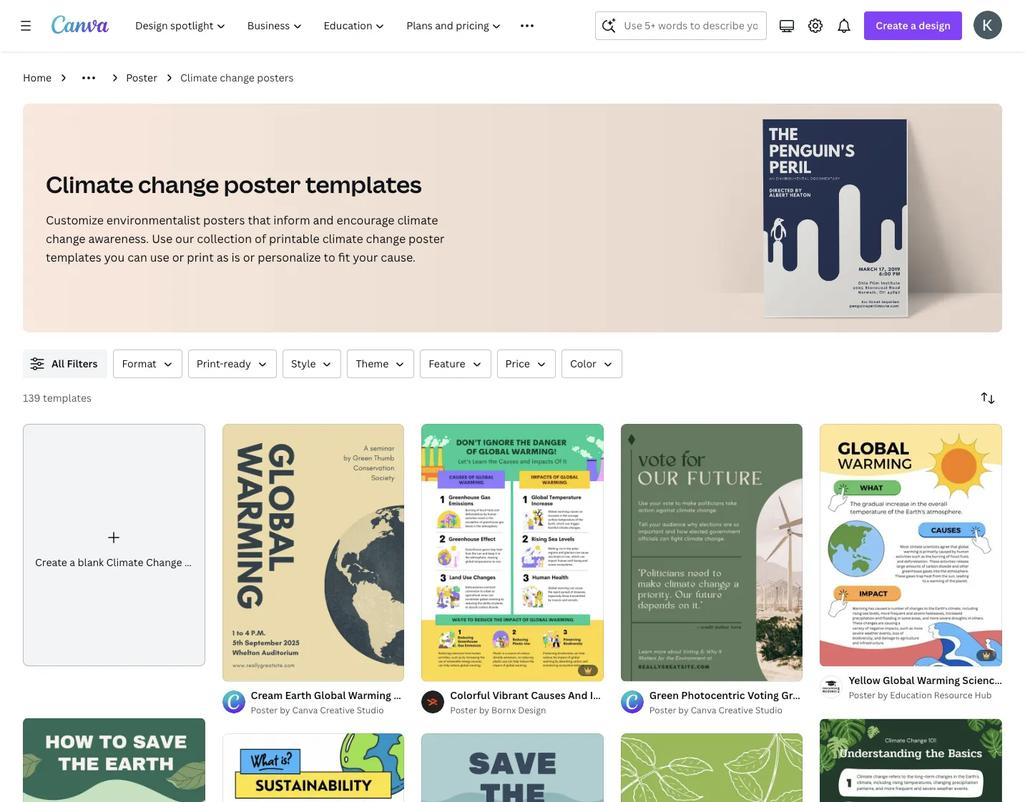Task type: locate. For each thing, give the bounding box(es) containing it.
studio
[[357, 705, 384, 717], [756, 705, 783, 717]]

filters
[[67, 357, 98, 371]]

a
[[911, 19, 917, 32], [70, 556, 75, 569]]

Sort by button
[[974, 384, 1003, 413]]

posters inside customize environmentalist posters that inform and encourage climate change awareness. use our collection of printable climate change poster templates you can use or print as is or personalize to fit your cause.
[[203, 213, 245, 228]]

poster by bornx design
[[450, 705, 546, 717]]

use
[[150, 250, 169, 265]]

1 vertical spatial climate
[[322, 231, 363, 247]]

can
[[127, 250, 147, 265]]

print-ready button
[[188, 350, 277, 379]]

1 horizontal spatial change
[[854, 689, 890, 703]]

None search field
[[596, 11, 767, 40]]

or right use
[[172, 250, 184, 265]]

1 green from the left
[[650, 689, 679, 703]]

as
[[217, 250, 229, 265]]

our
[[175, 231, 194, 247]]

0 horizontal spatial green
[[650, 689, 679, 703]]

0 horizontal spatial change
[[146, 556, 182, 569]]

creative
[[320, 705, 355, 717], [719, 705, 753, 717]]

poster
[[126, 71, 157, 84], [185, 556, 216, 569], [394, 689, 425, 703], [893, 689, 924, 703], [849, 690, 876, 702], [251, 705, 278, 717], [650, 705, 676, 717], [450, 705, 477, 717]]

1 vertical spatial a
[[70, 556, 75, 569]]

bornx
[[492, 705, 516, 717]]

studio inside green photocentric voting green climate change poster poster by canva creative studio
[[756, 705, 783, 717]]

create inside dropdown button
[[876, 19, 909, 32]]

0 vertical spatial a
[[911, 19, 917, 32]]

creative down the cream earth global warming poster link
[[320, 705, 355, 717]]

climate inside green photocentric voting green climate change poster poster by canva creative studio
[[813, 689, 851, 703]]

1 poster by canva creative studio link from the left
[[251, 704, 404, 719]]

0 horizontal spatial climate
[[322, 231, 363, 247]]

poster by canva creative studio link down 'earth'
[[251, 704, 404, 719]]

create left design
[[876, 19, 909, 32]]

poster by canva creative studio link
[[251, 704, 404, 719], [650, 704, 803, 719]]

1 horizontal spatial canva
[[691, 705, 717, 717]]

2 poster by canva creative studio link from the left
[[650, 704, 803, 719]]

home link
[[23, 70, 52, 86]]

2 vertical spatial templates
[[43, 391, 92, 405]]

create for create a blank climate change poster
[[35, 556, 67, 569]]

canva down the photocentric
[[691, 705, 717, 717]]

creative inside green photocentric voting green climate change poster poster by canva creative studio
[[719, 705, 753, 717]]

templates inside customize environmentalist posters that inform and encourage climate change awareness. use our collection of printable climate change poster templates you can use or print as is or personalize to fit your cause.
[[46, 250, 101, 265]]

0 horizontal spatial canva
[[292, 705, 318, 717]]

0 horizontal spatial poster
[[224, 169, 301, 200]]

1 horizontal spatial create
[[876, 19, 909, 32]]

hub
[[975, 690, 992, 702]]

green left the photocentric
[[650, 689, 679, 703]]

0 horizontal spatial posters
[[203, 213, 245, 228]]

climate right poster link
[[180, 71, 217, 84]]

customize environmentalist posters that inform and encourage climate change awareness. use our collection of printable climate change poster templates you can use or print as is or personalize to fit your cause.
[[46, 213, 445, 265]]

warming right 'earth'
[[348, 689, 391, 703]]

science
[[963, 674, 1001, 688]]

climate up fit
[[322, 231, 363, 247]]

feature
[[429, 357, 466, 371]]

global up 'education'
[[883, 674, 915, 688]]

0 horizontal spatial or
[[172, 250, 184, 265]]

1 studio from the left
[[357, 705, 384, 717]]

2 canva from the left
[[691, 705, 717, 717]]

templates down customize at the top
[[46, 250, 101, 265]]

0 horizontal spatial global
[[314, 689, 346, 703]]

2 creative from the left
[[719, 705, 753, 717]]

or right the is
[[243, 250, 255, 265]]

change inside green photocentric voting green climate change poster poster by canva creative studio
[[854, 689, 890, 703]]

green
[[650, 689, 679, 703], [782, 689, 811, 703]]

climate change poster templates image
[[697, 104, 1003, 333], [763, 119, 908, 317]]

of
[[255, 231, 266, 247]]

by inside green photocentric voting green climate change poster poster by canva creative studio
[[679, 705, 689, 717]]

canva inside cream earth global warming poster poster by canva creative studio
[[292, 705, 318, 717]]

1 horizontal spatial global
[[883, 674, 915, 688]]

0 vertical spatial templates
[[305, 169, 422, 200]]

creative inside cream earth global warming poster poster by canva creative studio
[[320, 705, 355, 717]]

create left blank
[[35, 556, 67, 569]]

templates down "all filters" button
[[43, 391, 92, 405]]

1 vertical spatial warming
[[348, 689, 391, 703]]

1 horizontal spatial poster
[[409, 231, 445, 247]]

poster inside yellow global warming science poste poster by education resource hub
[[849, 690, 876, 702]]

design
[[919, 19, 951, 32]]

create a design button
[[865, 11, 962, 40]]

yellow global warming science poste poster by education resource hub
[[849, 674, 1025, 702]]

canva
[[292, 705, 318, 717], [691, 705, 717, 717]]

kendall parks image
[[974, 11, 1003, 39]]

0 horizontal spatial a
[[70, 556, 75, 569]]

climate down "yellow"
[[813, 689, 851, 703]]

cream
[[251, 689, 283, 703]]

change
[[146, 556, 182, 569], [854, 689, 890, 703]]

0 vertical spatial global
[[883, 674, 915, 688]]

1 horizontal spatial creative
[[719, 705, 753, 717]]

green photocentric voting green climate change poster image
[[621, 424, 803, 682]]

0 vertical spatial posters
[[257, 71, 294, 84]]

1 horizontal spatial posters
[[257, 71, 294, 84]]

0 horizontal spatial poster by canva creative studio link
[[251, 704, 404, 719]]

blank
[[78, 556, 104, 569]]

color
[[570, 357, 597, 371]]

by inside poster by bornx design link
[[479, 705, 490, 717]]

color button
[[562, 350, 623, 379]]

1 horizontal spatial or
[[243, 250, 255, 265]]

templates
[[305, 169, 422, 200], [46, 250, 101, 265], [43, 391, 92, 405]]

fit
[[338, 250, 350, 265]]

posters
[[257, 71, 294, 84], [203, 213, 245, 228]]

by down the photocentric
[[679, 705, 689, 717]]

1 vertical spatial change
[[854, 689, 890, 703]]

a inside dropdown button
[[911, 19, 917, 32]]

1 creative from the left
[[320, 705, 355, 717]]

templates up encourage in the left of the page
[[305, 169, 422, 200]]

environmentalist
[[106, 213, 200, 228]]

1 horizontal spatial warming
[[917, 674, 960, 688]]

creative down the photocentric
[[719, 705, 753, 717]]

poster
[[224, 169, 301, 200], [409, 231, 445, 247]]

1 vertical spatial poster
[[409, 231, 445, 247]]

home
[[23, 71, 52, 84]]

1 horizontal spatial green
[[782, 689, 811, 703]]

warming
[[917, 674, 960, 688], [348, 689, 391, 703]]

customize
[[46, 213, 104, 228]]

by
[[878, 690, 888, 702], [280, 705, 290, 717], [679, 705, 689, 717], [479, 705, 490, 717]]

1 horizontal spatial climate
[[397, 213, 438, 228]]

change
[[220, 71, 255, 84], [138, 169, 219, 200], [46, 231, 86, 247], [366, 231, 406, 247]]

your
[[353, 250, 378, 265]]

1 horizontal spatial poster by canva creative studio link
[[650, 704, 803, 719]]

studio down voting
[[756, 705, 783, 717]]

139
[[23, 391, 40, 405]]

create
[[876, 19, 909, 32], [35, 556, 67, 569]]

climate
[[397, 213, 438, 228], [322, 231, 363, 247]]

global inside yellow global warming science poste poster by education resource hub
[[883, 674, 915, 688]]

by down "yellow"
[[878, 690, 888, 702]]

top level navigation element
[[126, 11, 561, 40], [126, 11, 561, 40]]

green right voting
[[782, 689, 811, 703]]

feature button
[[420, 350, 491, 379]]

theme button
[[347, 350, 414, 379]]

all filters
[[52, 357, 98, 371]]

print-ready
[[197, 357, 251, 371]]

a left blank
[[70, 556, 75, 569]]

poster by canva creative studio link down the photocentric
[[650, 704, 803, 719]]

canva down 'earth'
[[292, 705, 318, 717]]

warming up poster by education resource hub link
[[917, 674, 960, 688]]

1 vertical spatial posters
[[203, 213, 245, 228]]

1 horizontal spatial studio
[[756, 705, 783, 717]]

0 horizontal spatial warming
[[348, 689, 391, 703]]

poster up cause.
[[409, 231, 445, 247]]

1 vertical spatial templates
[[46, 250, 101, 265]]

climate
[[180, 71, 217, 84], [46, 169, 133, 200], [106, 556, 143, 569], [813, 689, 851, 703]]

a left design
[[911, 19, 917, 32]]

0 horizontal spatial creative
[[320, 705, 355, 717]]

global inside cream earth global warming poster poster by canva creative studio
[[314, 689, 346, 703]]

by down 'earth'
[[280, 705, 290, 717]]

price button
[[497, 350, 556, 379]]

by left bornx
[[479, 705, 490, 717]]

2 studio from the left
[[756, 705, 783, 717]]

0 vertical spatial warming
[[917, 674, 960, 688]]

studio down the cream earth global warming poster link
[[357, 705, 384, 717]]

0 vertical spatial create
[[876, 19, 909, 32]]

1 vertical spatial create
[[35, 556, 67, 569]]

poster by bornx design link
[[450, 704, 604, 719]]

0 horizontal spatial create
[[35, 556, 67, 569]]

or
[[172, 250, 184, 265], [243, 250, 255, 265]]

a for blank
[[70, 556, 75, 569]]

ready
[[224, 357, 251, 371]]

global right 'earth'
[[314, 689, 346, 703]]

all filters button
[[23, 350, 108, 379]]

use
[[152, 231, 173, 247]]

climate up cause.
[[397, 213, 438, 228]]

1 canva from the left
[[292, 705, 318, 717]]

1 horizontal spatial a
[[911, 19, 917, 32]]

climate change poster templates
[[46, 169, 422, 200]]

education
[[890, 690, 932, 702]]

poster up that
[[224, 169, 301, 200]]

green illustrated leaves nature environmental protection poster image
[[621, 734, 803, 803]]

0 horizontal spatial studio
[[357, 705, 384, 717]]

colorful vibrant causes and impacts of global warming infographic poster image
[[422, 424, 604, 682]]

resource
[[934, 690, 973, 702]]

style button
[[283, 350, 342, 379]]

1 vertical spatial global
[[314, 689, 346, 703]]

global
[[883, 674, 915, 688], [314, 689, 346, 703]]



Task type: vqa. For each thing, say whether or not it's contained in the screenshot.
the top the Business Cards link
no



Task type: describe. For each thing, give the bounding box(es) containing it.
posters for environmentalist
[[203, 213, 245, 228]]

a for design
[[911, 19, 917, 32]]

format button
[[113, 350, 182, 379]]

poster inside create a blank climate change poster element
[[185, 556, 216, 569]]

poster by canva creative studio link for earth
[[251, 704, 404, 719]]

and
[[313, 213, 334, 228]]

posters for change
[[257, 71, 294, 84]]

inform
[[273, 213, 310, 228]]

yellow global warming science poste link
[[849, 674, 1025, 689]]

is
[[231, 250, 240, 265]]

encourage
[[337, 213, 395, 228]]

yellow science sustainability poster image
[[222, 734, 404, 803]]

cream earth global warming poster poster by canva creative studio
[[251, 689, 425, 717]]

1 or from the left
[[172, 250, 184, 265]]

poster by canva creative studio link for photocentric
[[650, 704, 803, 719]]

warming inside cream earth global warming poster poster by canva creative studio
[[348, 689, 391, 703]]

to
[[324, 250, 335, 265]]

print
[[187, 250, 214, 265]]

printable
[[269, 231, 320, 247]]

139 templates
[[23, 391, 92, 405]]

green photocentric voting green climate change poster link
[[650, 688, 924, 704]]

create a blank climate change poster link
[[23, 424, 216, 667]]

warming inside yellow global warming science poste poster by education resource hub
[[917, 674, 960, 688]]

poster inside poster by bornx design link
[[450, 705, 477, 717]]

format
[[122, 357, 157, 371]]

create a blank climate change poster
[[35, 556, 216, 569]]

0 vertical spatial poster
[[224, 169, 301, 200]]

awareness.
[[88, 231, 149, 247]]

that
[[248, 213, 271, 228]]

canva inside green photocentric voting green climate change poster poster by canva creative studio
[[691, 705, 717, 717]]

green illustrated playful how to save earth poster image
[[23, 719, 205, 803]]

personalize
[[258, 250, 321, 265]]

poste
[[1003, 674, 1025, 688]]

climate change posters
[[180, 71, 294, 84]]

Search search field
[[624, 12, 758, 39]]

blue earth global warming poster image
[[422, 734, 604, 803]]

studio inside cream earth global warming poster poster by canva creative studio
[[357, 705, 384, 717]]

design
[[518, 705, 546, 717]]

yellow
[[849, 674, 881, 688]]

voting
[[748, 689, 779, 703]]

price
[[506, 357, 530, 371]]

cream earth global warming poster link
[[251, 688, 425, 704]]

collection
[[197, 231, 252, 247]]

2 or from the left
[[243, 250, 255, 265]]

you
[[104, 250, 125, 265]]

photocentric
[[681, 689, 745, 703]]

cause.
[[381, 250, 416, 265]]

poster inside customize environmentalist posters that inform and encourage climate change awareness. use our collection of printable climate change poster templates you can use or print as is or personalize to fit your cause.
[[409, 231, 445, 247]]

create for create a design
[[876, 19, 909, 32]]

theme
[[356, 357, 389, 371]]

create a design
[[876, 19, 951, 32]]

print-
[[197, 357, 224, 371]]

2 green from the left
[[782, 689, 811, 703]]

earth
[[285, 689, 312, 703]]

by inside yellow global warming science poste poster by education resource hub
[[878, 690, 888, 702]]

climate right blank
[[106, 556, 143, 569]]

yellow global warming science poster image
[[820, 424, 1003, 667]]

0 vertical spatial change
[[146, 556, 182, 569]]

green playful climate change facts poster image
[[820, 720, 1003, 803]]

create a blank climate change poster element
[[23, 424, 216, 667]]

cream earth global warming poster image
[[222, 424, 404, 682]]

green photocentric voting green climate change poster poster by canva creative studio
[[650, 689, 924, 717]]

poster link
[[126, 70, 157, 86]]

climate up customize at the top
[[46, 169, 133, 200]]

0 vertical spatial climate
[[397, 213, 438, 228]]

by inside cream earth global warming poster poster by canva creative studio
[[280, 705, 290, 717]]

all
[[52, 357, 64, 371]]

style
[[291, 357, 316, 371]]

poster by education resource hub link
[[849, 689, 1003, 704]]



